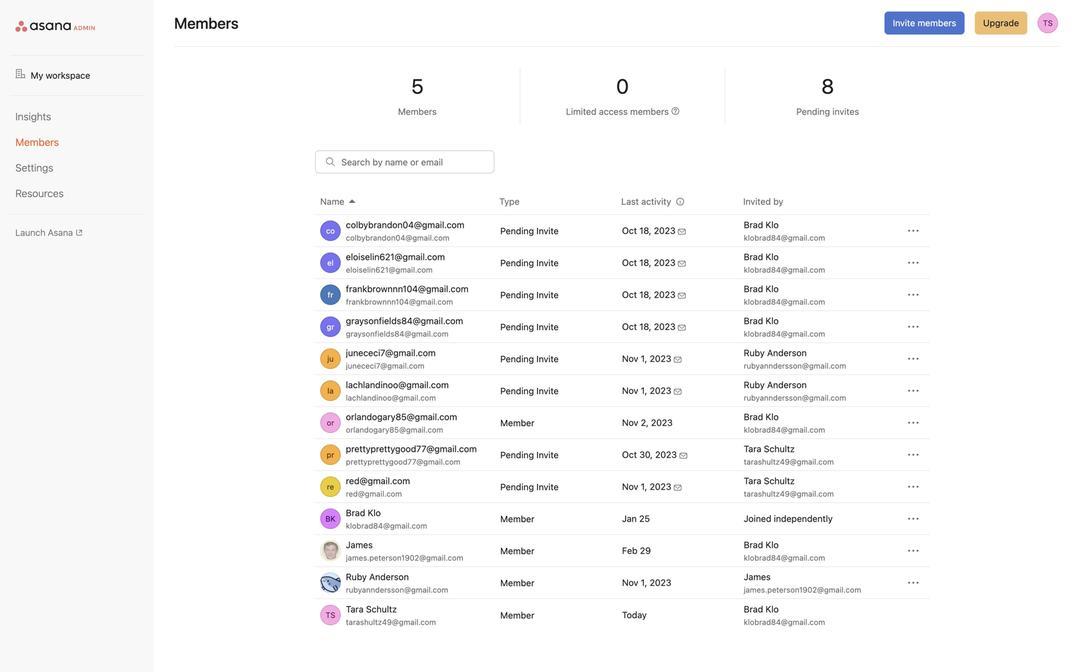 Task type: describe. For each thing, give the bounding box(es) containing it.
upgrade button
[[975, 12, 1028, 35]]

insights
[[15, 111, 51, 123]]

frankbrownnn104@gmail.com inside frankbrownnn104@gmail.com frankbrownnn104@gmail.com
[[346, 298, 453, 307]]

1 lachlandinoo@gmail.com from the top
[[346, 380, 449, 391]]

1 colbybrandon04@gmail.com from the top
[[346, 220, 465, 230]]

klobrad84@gmail.com for frankbrownnn104@gmail.com
[[744, 298, 825, 307]]

0 horizontal spatial james
[[346, 540, 373, 551]]

resources
[[15, 187, 64, 200]]

frankbrownnn104@gmail.com frankbrownnn104@gmail.com
[[346, 284, 469, 307]]

invite for red@gmail.com
[[537, 482, 559, 493]]

lachlandinoo@gmail.com lachlandinoo@gmail.com
[[346, 380, 449, 403]]

1 frankbrownnn104@gmail.com from the top
[[346, 284, 469, 294]]

klobrad84@gmail.com for james
[[744, 554, 825, 563]]

3 nov from the top
[[622, 418, 639, 428]]

invited
[[744, 196, 771, 207]]

by
[[774, 196, 784, 207]]

rubyanndersson@gmail.com for lachlandinoo@gmail.com
[[744, 394, 846, 403]]

invite for graysonfields84@gmail.com
[[537, 322, 559, 332]]

tara schultz tarashultz49@gmail.com for oct 30, 2023
[[744, 444, 834, 467]]

invite for colbybrandon04@gmail.com
[[537, 226, 559, 236]]

show options image for eloiselin621@gmail.com
[[909, 258, 919, 268]]

jan
[[622, 514, 637, 524]]

brad for frankbrownnn104@gmail.com
[[744, 284, 763, 294]]

invites
[[833, 106, 859, 117]]

4 1, from the top
[[641, 578, 647, 589]]

colbybrandon04@gmail.com inside colbybrandon04@gmail.com colbybrandon04@gmail.com
[[346, 234, 450, 243]]

pending for junececi7@gmail.com
[[500, 354, 534, 364]]

type
[[500, 196, 520, 207]]

member for james.peterson1902@gmail.com
[[500, 546, 535, 557]]

feb 29
[[622, 546, 651, 556]]

show options image for colbybrandon04@gmail.com
[[909, 226, 919, 236]]

30,
[[640, 450, 653, 460]]

1, for junececi7@gmail.com
[[641, 354, 647, 364]]

klobrad84@gmail.com for colbybrandon04@gmail.com
[[744, 234, 825, 243]]

anderson for junececi7@gmail.com
[[767, 348, 807, 358]]

member for orlandogary85@gmail.com
[[500, 418, 535, 428]]

29
[[640, 546, 651, 556]]

orlandogary85@gmail.com orlandogary85@gmail.com
[[346, 412, 457, 435]]

eloiselin621@gmail.com inside eloiselin621@gmail.com eloiselin621@gmail.com
[[346, 266, 433, 275]]

re
[[327, 483, 334, 492]]

18, for graysonfields84@gmail.com
[[640, 322, 652, 332]]

pending invite for graysonfields84@gmail.com
[[500, 322, 559, 332]]

pending for colbybrandon04@gmail.com
[[500, 226, 534, 236]]

co
[[326, 227, 335, 235]]

prettyprettygood77@gmail.com inside prettyprettygood77@gmail.com prettyprettygood77@gmail.com
[[346, 458, 461, 467]]

access
[[599, 106, 628, 117]]

show options image for lachlandinoo@gmail.com
[[909, 386, 919, 396]]

show options image for ruby anderson
[[909, 578, 919, 589]]

schultz for nov 1, 2023
[[764, 476, 795, 487]]

1 eloiselin621@gmail.com from the top
[[346, 252, 445, 262]]

tara for nov 1, 2023
[[744, 476, 762, 487]]

last activity button
[[622, 195, 741, 209]]

invited by
[[744, 196, 784, 207]]

pending invites
[[797, 106, 859, 117]]

nov 2, 2023
[[622, 418, 673, 428]]

pending invite for colbybrandon04@gmail.com
[[500, 226, 559, 236]]

ruby anderson rubyanndersson@gmail.com for junececi7@gmail.com
[[744, 348, 846, 371]]

18, for frankbrownnn104@gmail.com
[[640, 290, 652, 300]]

settings link
[[15, 160, 138, 176]]

klobrad84@gmail.com for tara schultz
[[744, 618, 825, 627]]

2023 for junececi7@gmail.com
[[650, 354, 672, 364]]

klo for tara schultz
[[766, 605, 779, 615]]

show options image for prettyprettygood77@gmail.com
[[909, 450, 919, 460]]

show options image for graysonfields84@gmail.com
[[909, 322, 919, 332]]

last activity
[[622, 196, 671, 207]]

1 vertical spatial james
[[744, 572, 771, 583]]

8
[[822, 74, 834, 98]]

member for klo
[[500, 514, 535, 525]]

ra
[[326, 579, 336, 588]]

name
[[320, 196, 345, 207]]

2 vertical spatial ruby
[[346, 572, 367, 583]]

brad for graysonfields84@gmail.com
[[744, 316, 763, 326]]

el
[[327, 259, 334, 268]]

2 vertical spatial schultz
[[366, 605, 397, 615]]

invite members button
[[885, 12, 965, 35]]

colbybrandon04@gmail.com colbybrandon04@gmail.com
[[346, 220, 465, 243]]

invite inside invite members button
[[893, 18, 915, 28]]

activity
[[642, 196, 671, 207]]

oct for frankbrownnn104@gmail.com
[[622, 290, 637, 300]]

nov 1, 2023 for junececi7@gmail.com
[[622, 354, 672, 364]]

joined independently
[[744, 514, 833, 524]]

klo for orlandogary85@gmail.com
[[766, 412, 779, 423]]

1, for lachlandinoo@gmail.com
[[641, 386, 647, 396]]

schultz for oct 30, 2023
[[764, 444, 795, 455]]

1 orlandogary85@gmail.com from the top
[[346, 412, 457, 423]]

my
[[31, 70, 43, 81]]

asana
[[48, 227, 73, 238]]

1 junececi7@gmail.com from the top
[[346, 348, 436, 358]]

pending invite for red@gmail.com
[[500, 482, 559, 493]]

pending for lachlandinoo@gmail.com
[[500, 386, 534, 396]]

brad klo klobrad84@gmail.com for frankbrownnn104@gmail.com
[[744, 284, 825, 307]]

2 vertical spatial members
[[15, 136, 59, 148]]

eloiselin621@gmail.com eloiselin621@gmail.com
[[346, 252, 445, 275]]

launch
[[15, 227, 45, 238]]

0 vertical spatial ts
[[1043, 19, 1053, 28]]

show options image for orlandogary85@gmail.com
[[909, 418, 919, 428]]

5 nov from the top
[[622, 578, 639, 589]]

0 vertical spatial james.peterson1902@gmail.com
[[346, 554, 463, 563]]

25
[[639, 514, 650, 524]]

members link
[[15, 135, 138, 150]]

pending for prettyprettygood77@gmail.com
[[500, 450, 534, 461]]

show options image for red@gmail.com
[[909, 482, 919, 492]]

graysonfields84@gmail.com graysonfields84@gmail.com
[[346, 316, 463, 339]]

nov for red@gmail.com
[[622, 482, 639, 492]]

invite for eloiselin621@gmail.com
[[537, 258, 559, 268]]

oct 18, 2023 for colbybrandon04@gmail.com
[[622, 226, 676, 236]]

2023 for eloiselin621@gmail.com
[[654, 258, 676, 268]]

fr
[[328, 291, 333, 300]]

jan 25
[[622, 514, 650, 524]]

launch asana
[[15, 227, 73, 238]]

2 vertical spatial ruby anderson rubyanndersson@gmail.com
[[346, 572, 448, 595]]

limited
[[566, 106, 597, 117]]

junececi7@gmail.com junececi7@gmail.com
[[346, 348, 436, 371]]

settings
[[15, 162, 53, 174]]

ruby anderson rubyanndersson@gmail.com for lachlandinoo@gmail.com
[[744, 380, 846, 403]]

2023 for frankbrownnn104@gmail.com
[[654, 290, 676, 300]]

feb
[[622, 546, 638, 556]]

brad for tara schultz
[[744, 605, 763, 615]]



Task type: locate. For each thing, give the bounding box(es) containing it.
tara
[[744, 444, 762, 455], [744, 476, 762, 487], [346, 605, 364, 615]]

junececi7@gmail.com inside junececi7@gmail.com junececi7@gmail.com
[[346, 362, 425, 371]]

1 vertical spatial rubyanndersson@gmail.com
[[744, 394, 846, 403]]

member
[[500, 418, 535, 428], [500, 514, 535, 525], [500, 546, 535, 557], [500, 578, 535, 589], [500, 610, 535, 621]]

lachlandinoo@gmail.com up orlandogary85@gmail.com orlandogary85@gmail.com
[[346, 394, 436, 403]]

oct 18, 2023 for frankbrownnn104@gmail.com
[[622, 290, 676, 300]]

1 oct from the top
[[622, 226, 637, 236]]

bk
[[326, 515, 336, 524]]

brad klo klobrad84@gmail.com for graysonfields84@gmail.com
[[744, 316, 825, 339]]

junececi7@gmail.com up lachlandinoo@gmail.com lachlandinoo@gmail.com
[[346, 362, 425, 371]]

1,
[[641, 354, 647, 364], [641, 386, 647, 396], [641, 482, 647, 492], [641, 578, 647, 589]]

nov
[[622, 354, 639, 364], [622, 386, 639, 396], [622, 418, 639, 428], [622, 482, 639, 492], [622, 578, 639, 589]]

tara for oct 30, 2023
[[744, 444, 762, 455]]

pending for red@gmail.com
[[500, 482, 534, 493]]

tara schultz tarashultz49@gmail.com for nov 1, 2023
[[744, 476, 834, 499]]

pending invite
[[500, 226, 559, 236], [500, 258, 559, 268], [500, 290, 559, 300], [500, 322, 559, 332], [500, 354, 559, 364], [500, 386, 559, 396], [500, 450, 559, 461], [500, 482, 559, 493]]

oct for colbybrandon04@gmail.com
[[622, 226, 637, 236]]

oct 18, 2023 for eloiselin621@gmail.com
[[622, 258, 676, 268]]

2023 for graysonfields84@gmail.com
[[654, 322, 676, 332]]

ts right upgrade button
[[1043, 19, 1053, 28]]

junececi7@gmail.com down graysonfields84@gmail.com graysonfields84@gmail.com
[[346, 348, 436, 358]]

2 nov 1, 2023 from the top
[[622, 386, 672, 396]]

red@gmail.com red@gmail.com
[[346, 476, 410, 499]]

ja
[[326, 547, 335, 556]]

3 pending invite from the top
[[500, 290, 559, 300]]

eloiselin621@gmail.com
[[346, 252, 445, 262], [346, 266, 433, 275]]

6 pending invite from the top
[[500, 386, 559, 396]]

2 lachlandinoo@gmail.com from the top
[[346, 394, 436, 403]]

7 pending invite from the top
[[500, 450, 559, 461]]

pr
[[327, 451, 334, 460]]

name button
[[320, 195, 500, 209]]

colbybrandon04@gmail.com down name button
[[346, 220, 465, 230]]

Search by name or email text field
[[315, 151, 495, 174]]

0 vertical spatial james
[[346, 540, 373, 551]]

workspace
[[46, 70, 90, 81]]

4 oct 18, 2023 from the top
[[622, 322, 676, 332]]

member for anderson
[[500, 578, 535, 589]]

member for schultz
[[500, 610, 535, 621]]

1 1, from the top
[[641, 354, 647, 364]]

brad for colbybrandon04@gmail.com
[[744, 220, 763, 230]]

1 prettyprettygood77@gmail.com from the top
[[346, 444, 477, 455]]

pending invite for frankbrownnn104@gmail.com
[[500, 290, 559, 300]]

3 oct 18, 2023 from the top
[[622, 290, 676, 300]]

0
[[616, 74, 629, 98]]

frankbrownnn104@gmail.com down eloiselin621@gmail.com eloiselin621@gmail.com
[[346, 284, 469, 294]]

1 vertical spatial schultz
[[764, 476, 795, 487]]

0 vertical spatial colbybrandon04@gmail.com
[[346, 220, 465, 230]]

18, for eloiselin621@gmail.com
[[640, 258, 652, 268]]

2 vertical spatial tarashultz49@gmail.com
[[346, 618, 436, 627]]

0 vertical spatial prettyprettygood77@gmail.com
[[346, 444, 477, 455]]

1 vertical spatial members
[[398, 106, 437, 117]]

schultz
[[764, 444, 795, 455], [764, 476, 795, 487], [366, 605, 397, 615]]

pending for graysonfields84@gmail.com
[[500, 322, 534, 332]]

2023 for lachlandinoo@gmail.com
[[650, 386, 672, 396]]

4 oct from the top
[[622, 322, 637, 332]]

2 18, from the top
[[640, 258, 652, 268]]

independently
[[774, 514, 833, 524]]

show options image for frankbrownnn104@gmail.com
[[909, 290, 919, 300]]

4 show options image from the top
[[909, 450, 919, 460]]

1 vertical spatial colbybrandon04@gmail.com
[[346, 234, 450, 243]]

5 oct from the top
[[622, 450, 637, 460]]

graysonfields84@gmail.com up junececi7@gmail.com junececi7@gmail.com
[[346, 330, 449, 339]]

pending for frankbrownnn104@gmail.com
[[500, 290, 534, 300]]

7 show options image from the top
[[909, 546, 919, 556]]

3 nov 1, 2023 from the top
[[622, 482, 672, 492]]

8 pending invite from the top
[[500, 482, 559, 493]]

4 nov from the top
[[622, 482, 639, 492]]

1 horizontal spatial members
[[174, 14, 239, 32]]

0 vertical spatial orlandogary85@gmail.com
[[346, 412, 457, 423]]

4 nov 1, 2023 from the top
[[622, 578, 672, 589]]

last
[[622, 196, 639, 207]]

3 show options image from the top
[[909, 322, 919, 332]]

2 colbybrandon04@gmail.com from the top
[[346, 234, 450, 243]]

4 show options image from the top
[[909, 418, 919, 428]]

orlandogary85@gmail.com inside orlandogary85@gmail.com orlandogary85@gmail.com
[[346, 426, 443, 435]]

red@gmail.com down prettyprettygood77@gmail.com prettyprettygood77@gmail.com
[[346, 476, 410, 487]]

brad klo klobrad84@gmail.com
[[744, 220, 825, 243], [744, 252, 825, 275], [744, 284, 825, 307], [744, 316, 825, 339], [744, 412, 825, 435], [346, 508, 427, 531], [744, 540, 825, 563], [744, 605, 825, 627]]

members inside button
[[918, 18, 957, 28]]

2 orlandogary85@gmail.com from the top
[[346, 426, 443, 435]]

klo
[[766, 220, 779, 230], [766, 252, 779, 262], [766, 284, 779, 294], [766, 316, 779, 326], [766, 412, 779, 423], [368, 508, 381, 519], [766, 540, 779, 551], [766, 605, 779, 615]]

red@gmail.com
[[346, 476, 410, 487], [346, 490, 402, 499]]

brad
[[744, 220, 763, 230], [744, 252, 763, 262], [744, 284, 763, 294], [744, 316, 763, 326], [744, 412, 763, 423], [346, 508, 365, 519], [744, 540, 763, 551], [744, 605, 763, 615]]

1 vertical spatial orlandogary85@gmail.com
[[346, 426, 443, 435]]

upgrade
[[984, 18, 1019, 28]]

3 oct from the top
[[622, 290, 637, 300]]

or
[[327, 419, 334, 428]]

2 vertical spatial tara
[[346, 605, 364, 615]]

gr
[[327, 323, 334, 332]]

limited access members
[[566, 106, 669, 117]]

1 horizontal spatial james
[[744, 572, 771, 583]]

insights link
[[15, 109, 138, 124]]

joined
[[744, 514, 772, 524]]

0 vertical spatial junececi7@gmail.com
[[346, 348, 436, 358]]

klobrad84@gmail.com for eloiselin621@gmail.com
[[744, 266, 825, 275]]

brad klo klobrad84@gmail.com for james
[[744, 540, 825, 563]]

orlandogary85@gmail.com down lachlandinoo@gmail.com lachlandinoo@gmail.com
[[346, 412, 457, 423]]

pending invite for junececi7@gmail.com
[[500, 354, 559, 364]]

pending
[[797, 106, 830, 117], [500, 226, 534, 236], [500, 258, 534, 268], [500, 290, 534, 300], [500, 322, 534, 332], [500, 354, 534, 364], [500, 386, 534, 396], [500, 450, 534, 461], [500, 482, 534, 493]]

tarashultz49@gmail.com for nov 1, 2023
[[744, 490, 834, 499]]

2 vertical spatial rubyanndersson@gmail.com
[[346, 586, 448, 595]]

5 show options image from the top
[[909, 482, 919, 492]]

0 vertical spatial tara
[[744, 444, 762, 455]]

2 oct 18, 2023 from the top
[[622, 258, 676, 268]]

2 graysonfields84@gmail.com from the top
[[346, 330, 449, 339]]

2023 for colbybrandon04@gmail.com
[[654, 226, 676, 236]]

1 member from the top
[[500, 418, 535, 428]]

1 vertical spatial ruby
[[744, 380, 765, 391]]

graysonfields84@gmail.com inside graysonfields84@gmail.com graysonfields84@gmail.com
[[346, 330, 449, 339]]

1 vertical spatial james.peterson1902@gmail.com
[[744, 586, 861, 595]]

2 eloiselin621@gmail.com from the top
[[346, 266, 433, 275]]

frankbrownnn104@gmail.com up graysonfields84@gmail.com graysonfields84@gmail.com
[[346, 298, 453, 307]]

2023 for prettyprettygood77@gmail.com
[[655, 450, 677, 460]]

1 vertical spatial tara schultz tarashultz49@gmail.com
[[744, 476, 834, 499]]

red@gmail.com inside the red@gmail.com red@gmail.com
[[346, 490, 402, 499]]

ruby anderson rubyanndersson@gmail.com
[[744, 348, 846, 371], [744, 380, 846, 403], [346, 572, 448, 595]]

1 horizontal spatial members
[[918, 18, 957, 28]]

2 show options image from the top
[[909, 258, 919, 268]]

james down 'joined' at right
[[744, 572, 771, 583]]

1 vertical spatial eloiselin621@gmail.com
[[346, 266, 433, 275]]

la
[[328, 387, 334, 396]]

brad klo klobrad84@gmail.com for eloiselin621@gmail.com
[[744, 252, 825, 275]]

2 oct from the top
[[622, 258, 637, 268]]

invite
[[893, 18, 915, 28], [537, 226, 559, 236], [537, 258, 559, 268], [537, 290, 559, 300], [537, 322, 559, 332], [537, 354, 559, 364], [537, 386, 559, 396], [537, 450, 559, 461], [537, 482, 559, 493]]

1 vertical spatial james james.peterson1902@gmail.com
[[744, 572, 861, 595]]

graysonfields84@gmail.com
[[346, 316, 463, 326], [346, 330, 449, 339]]

0 horizontal spatial james.peterson1902@gmail.com
[[346, 554, 463, 563]]

pending invite for prettyprettygood77@gmail.com
[[500, 450, 559, 461]]

invite for junececi7@gmail.com
[[537, 354, 559, 364]]

2 member from the top
[[500, 514, 535, 525]]

3 show options image from the top
[[909, 386, 919, 396]]

invite for lachlandinoo@gmail.com
[[537, 386, 559, 396]]

oct
[[622, 226, 637, 236], [622, 258, 637, 268], [622, 290, 637, 300], [622, 322, 637, 332], [622, 450, 637, 460]]

3 18, from the top
[[640, 290, 652, 300]]

tarashultz49@gmail.com for oct 30, 2023
[[744, 458, 834, 467]]

1 pending invite from the top
[[500, 226, 559, 236]]

2 show options image from the top
[[909, 354, 919, 364]]

eloiselin621@gmail.com down colbybrandon04@gmail.com colbybrandon04@gmail.com
[[346, 252, 445, 262]]

prettyprettygood77@gmail.com prettyprettygood77@gmail.com
[[346, 444, 477, 467]]

0 vertical spatial ruby
[[744, 348, 765, 358]]

2 red@gmail.com from the top
[[346, 490, 402, 499]]

0 vertical spatial graysonfields84@gmail.com
[[346, 316, 463, 326]]

5 member from the top
[[500, 610, 535, 621]]

oct 30, 2023
[[622, 450, 677, 460]]

james james.peterson1902@gmail.com
[[346, 540, 463, 563], [744, 572, 861, 595]]

4 pending invite from the top
[[500, 322, 559, 332]]

0 vertical spatial rubyanndersson@gmail.com
[[744, 362, 846, 371]]

invite for prettyprettygood77@gmail.com
[[537, 450, 559, 461]]

red@gmail.com right the re
[[346, 490, 402, 499]]

nov for lachlandinoo@gmail.com
[[622, 386, 639, 396]]

klobrad84@gmail.com
[[744, 234, 825, 243], [744, 266, 825, 275], [744, 298, 825, 307], [744, 330, 825, 339], [744, 426, 825, 435], [346, 522, 427, 531], [744, 554, 825, 563], [744, 618, 825, 627]]

oct 18, 2023 for graysonfields84@gmail.com
[[622, 322, 676, 332]]

2 frankbrownnn104@gmail.com from the top
[[346, 298, 453, 307]]

james.peterson1902@gmail.com
[[346, 554, 463, 563], [744, 586, 861, 595]]

6 show options image from the top
[[909, 514, 919, 524]]

1 horizontal spatial ts
[[1043, 19, 1053, 28]]

nov 1, 2023 for lachlandinoo@gmail.com
[[622, 386, 672, 396]]

klo for colbybrandon04@gmail.com
[[766, 220, 779, 230]]

1 oct 18, 2023 from the top
[[622, 226, 676, 236]]

oct for prettyprettygood77@gmail.com
[[622, 450, 637, 460]]

18, for colbybrandon04@gmail.com
[[640, 226, 652, 236]]

launch asana link
[[15, 227, 138, 238]]

1 vertical spatial tara
[[744, 476, 762, 487]]

anderson for lachlandinoo@gmail.com
[[767, 380, 807, 391]]

1 vertical spatial ruby anderson rubyanndersson@gmail.com
[[744, 380, 846, 403]]

brad klo klobrad84@gmail.com for tara schultz
[[744, 605, 825, 627]]

2,
[[641, 418, 649, 428]]

1, for red@gmail.com
[[641, 482, 647, 492]]

show options image
[[909, 226, 919, 236], [909, 258, 919, 268], [909, 322, 919, 332], [909, 418, 919, 428], [909, 578, 919, 589]]

klo for frankbrownnn104@gmail.com
[[766, 284, 779, 294]]

2 pending invite from the top
[[500, 258, 559, 268]]

1 nov 1, 2023 from the top
[[622, 354, 672, 364]]

1 vertical spatial red@gmail.com
[[346, 490, 402, 499]]

2 nov from the top
[[622, 386, 639, 396]]

prettyprettygood77@gmail.com down orlandogary85@gmail.com orlandogary85@gmail.com
[[346, 444, 477, 455]]

junececi7@gmail.com
[[346, 348, 436, 358], [346, 362, 425, 371]]

0 vertical spatial frankbrownnn104@gmail.com
[[346, 284, 469, 294]]

my workspace
[[31, 70, 90, 81]]

ruby
[[744, 348, 765, 358], [744, 380, 765, 391], [346, 572, 367, 583]]

klo for eloiselin621@gmail.com
[[766, 252, 779, 262]]

1 vertical spatial prettyprettygood77@gmail.com
[[346, 458, 461, 467]]

1 vertical spatial tarashultz49@gmail.com
[[744, 490, 834, 499]]

members
[[174, 14, 239, 32], [398, 106, 437, 117], [15, 136, 59, 148]]

5
[[411, 74, 424, 98]]

colbybrandon04@gmail.com up eloiselin621@gmail.com eloiselin621@gmail.com
[[346, 234, 450, 243]]

1 graysonfields84@gmail.com from the top
[[346, 316, 463, 326]]

0 vertical spatial tara schultz tarashultz49@gmail.com
[[744, 444, 834, 467]]

brad for orlandogary85@gmail.com
[[744, 412, 763, 423]]

4 18, from the top
[[640, 322, 652, 332]]

klobrad84@gmail.com for orlandogary85@gmail.com
[[744, 426, 825, 435]]

show options image for klo
[[909, 514, 919, 524]]

ts
[[1043, 19, 1053, 28], [326, 611, 336, 620]]

pending for eloiselin621@gmail.com
[[500, 258, 534, 268]]

ju
[[327, 355, 334, 364]]

eloiselin621@gmail.com up frankbrownnn104@gmail.com frankbrownnn104@gmail.com
[[346, 266, 433, 275]]

graysonfields84@gmail.com down frankbrownnn104@gmail.com frankbrownnn104@gmail.com
[[346, 316, 463, 326]]

3 member from the top
[[500, 546, 535, 557]]

2 vertical spatial tara schultz tarashultz49@gmail.com
[[346, 605, 436, 627]]

1 vertical spatial junececi7@gmail.com
[[346, 362, 425, 371]]

brad for james
[[744, 540, 763, 551]]

2 1, from the top
[[641, 386, 647, 396]]

0 vertical spatial members
[[174, 14, 239, 32]]

3 1, from the top
[[641, 482, 647, 492]]

0 horizontal spatial james james.peterson1902@gmail.com
[[346, 540, 463, 563]]

klo for graysonfields84@gmail.com
[[766, 316, 779, 326]]

ruby for lachlandinoo@gmail.com
[[744, 380, 765, 391]]

0 vertical spatial members
[[918, 18, 957, 28]]

prettyprettygood77@gmail.com
[[346, 444, 477, 455], [346, 458, 461, 467]]

0 vertical spatial tarashultz49@gmail.com
[[744, 458, 834, 467]]

2023
[[654, 226, 676, 236], [654, 258, 676, 268], [654, 290, 676, 300], [654, 322, 676, 332], [650, 354, 672, 364], [650, 386, 672, 396], [651, 418, 673, 428], [655, 450, 677, 460], [650, 482, 672, 492], [650, 578, 672, 589]]

1 show options image from the top
[[909, 290, 919, 300]]

james
[[346, 540, 373, 551], [744, 572, 771, 583]]

18,
[[640, 226, 652, 236], [640, 258, 652, 268], [640, 290, 652, 300], [640, 322, 652, 332]]

0 vertical spatial ruby anderson rubyanndersson@gmail.com
[[744, 348, 846, 371]]

nov 1, 2023
[[622, 354, 672, 364], [622, 386, 672, 396], [622, 482, 672, 492], [622, 578, 672, 589]]

1 vertical spatial ts
[[326, 611, 336, 620]]

resources link
[[15, 186, 138, 201]]

2 junececi7@gmail.com from the top
[[346, 362, 425, 371]]

brad for eloiselin621@gmail.com
[[744, 252, 763, 262]]

lachlandinoo@gmail.com down junececi7@gmail.com junececi7@gmail.com
[[346, 380, 449, 391]]

5 show options image from the top
[[909, 578, 919, 589]]

1 vertical spatial graysonfields84@gmail.com
[[346, 330, 449, 339]]

orlandogary85@gmail.com up prettyprettygood77@gmail.com prettyprettygood77@gmail.com
[[346, 426, 443, 435]]

0 horizontal spatial ts
[[326, 611, 336, 620]]

nov for junececi7@gmail.com
[[622, 354, 639, 364]]

colbybrandon04@gmail.com
[[346, 220, 465, 230], [346, 234, 450, 243]]

2 prettyprettygood77@gmail.com from the top
[[346, 458, 461, 467]]

5 pending invite from the top
[[500, 354, 559, 364]]

1 horizontal spatial james.peterson1902@gmail.com
[[744, 586, 861, 595]]

nov 1, 2023 for red@gmail.com
[[622, 482, 672, 492]]

1 18, from the top
[[640, 226, 652, 236]]

1 vertical spatial anderson
[[767, 380, 807, 391]]

show options image for junececi7@gmail.com
[[909, 354, 919, 364]]

oct for eloiselin621@gmail.com
[[622, 258, 637, 268]]

2023 for red@gmail.com
[[650, 482, 672, 492]]

james right ja
[[346, 540, 373, 551]]

2 horizontal spatial members
[[398, 106, 437, 117]]

0 vertical spatial james james.peterson1902@gmail.com
[[346, 540, 463, 563]]

pending invite for eloiselin621@gmail.com
[[500, 258, 559, 268]]

prettyprettygood77@gmail.com up the red@gmail.com red@gmail.com
[[346, 458, 461, 467]]

brad klo klobrad84@gmail.com for colbybrandon04@gmail.com
[[744, 220, 825, 243]]

rubyanndersson@gmail.com for junececi7@gmail.com
[[744, 362, 846, 371]]

last activity column description image
[[677, 198, 684, 206]]

0 vertical spatial lachlandinoo@gmail.com
[[346, 380, 449, 391]]

lachlandinoo@gmail.com
[[346, 380, 449, 391], [346, 394, 436, 403]]

0 horizontal spatial members
[[630, 106, 669, 117]]

0 vertical spatial eloiselin621@gmail.com
[[346, 252, 445, 262]]

1 red@gmail.com from the top
[[346, 476, 410, 487]]

today
[[622, 610, 647, 621]]

1 horizontal spatial james james.peterson1902@gmail.com
[[744, 572, 861, 595]]

0 vertical spatial red@gmail.com
[[346, 476, 410, 487]]

rubyanndersson@gmail.com
[[744, 362, 846, 371], [744, 394, 846, 403], [346, 586, 448, 595]]

4 member from the top
[[500, 578, 535, 589]]

oct for graysonfields84@gmail.com
[[622, 322, 637, 332]]

0 horizontal spatial members
[[15, 136, 59, 148]]

ruby for junececi7@gmail.com
[[744, 348, 765, 358]]

orlandogary85@gmail.com
[[346, 412, 457, 423], [346, 426, 443, 435]]

ts down "ra"
[[326, 611, 336, 620]]

0 vertical spatial anderson
[[767, 348, 807, 358]]

0 vertical spatial schultz
[[764, 444, 795, 455]]

klo for james
[[766, 540, 779, 551]]

klobrad84@gmail.com for graysonfields84@gmail.com
[[744, 330, 825, 339]]

invite members
[[893, 18, 957, 28]]

members
[[918, 18, 957, 28], [630, 106, 669, 117]]

pending invite for lachlandinoo@gmail.com
[[500, 386, 559, 396]]

lachlandinoo@gmail.com inside lachlandinoo@gmail.com lachlandinoo@gmail.com
[[346, 394, 436, 403]]

1 nov from the top
[[622, 354, 639, 364]]

1 vertical spatial lachlandinoo@gmail.com
[[346, 394, 436, 403]]

1 vertical spatial frankbrownnn104@gmail.com
[[346, 298, 453, 307]]

2 vertical spatial anderson
[[369, 572, 409, 583]]

1 show options image from the top
[[909, 226, 919, 236]]

anderson
[[767, 348, 807, 358], [767, 380, 807, 391], [369, 572, 409, 583]]

tarashultz49@gmail.com
[[744, 458, 834, 467], [744, 490, 834, 499], [346, 618, 436, 627]]

1 vertical spatial members
[[630, 106, 669, 117]]

show options image
[[909, 290, 919, 300], [909, 354, 919, 364], [909, 386, 919, 396], [909, 450, 919, 460], [909, 482, 919, 492], [909, 514, 919, 524], [909, 546, 919, 556]]



Task type: vqa. For each thing, say whether or not it's contained in the screenshot.
the rightmost Add or remove collaborators ICON
no



